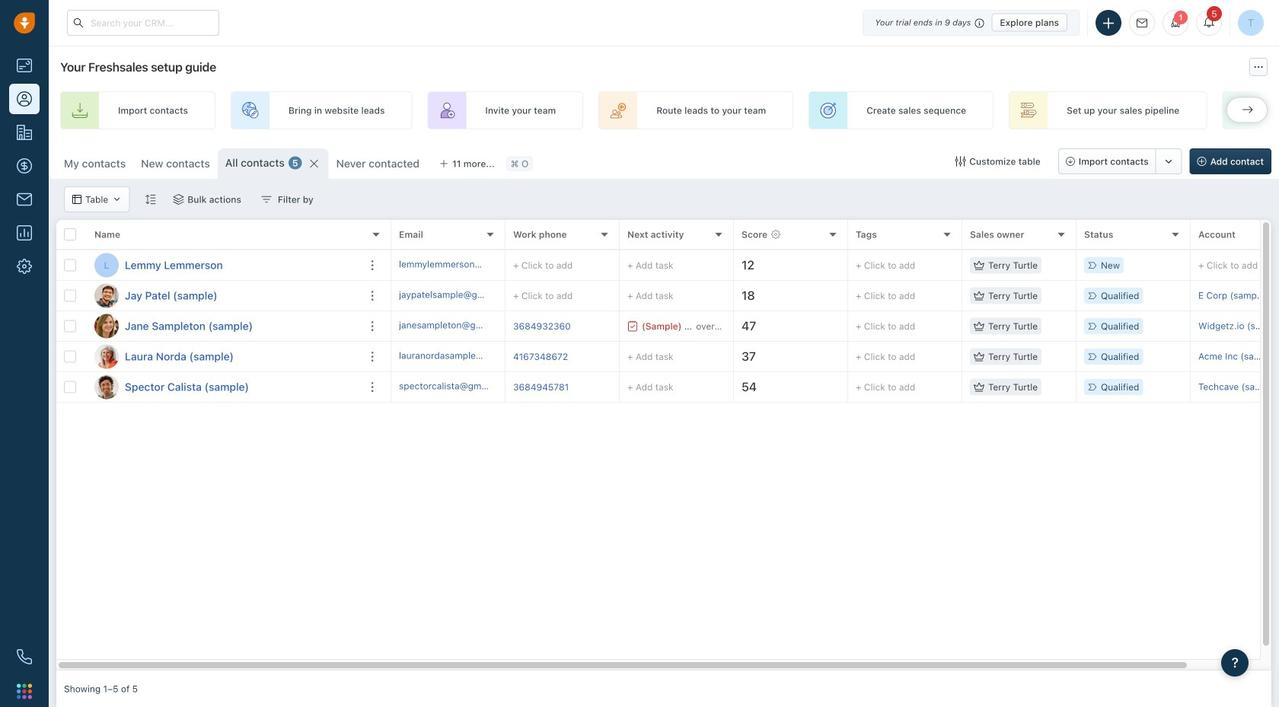 Task type: locate. For each thing, give the bounding box(es) containing it.
1 row group from the left
[[56, 251, 392, 403]]

row
[[56, 220, 392, 251]]

container_wx8msf4aqz5i3rn1 image
[[955, 156, 966, 167], [112, 195, 121, 204], [974, 260, 985, 271], [628, 321, 638, 332], [974, 352, 985, 362], [974, 382, 985, 393]]

column header
[[87, 220, 392, 251]]

phone element
[[9, 642, 40, 673]]

j image
[[94, 284, 119, 308]]

style_myh0__igzzd8unmi image
[[145, 194, 156, 205]]

row group
[[56, 251, 392, 403], [392, 251, 1280, 403]]

grid
[[56, 220, 1280, 671]]

group
[[1059, 149, 1183, 174]]

container_wx8msf4aqz5i3rn1 image
[[173, 194, 184, 205], [261, 194, 272, 205], [72, 195, 82, 204], [974, 291, 985, 301], [974, 321, 985, 332]]

press space to select this row. row
[[56, 251, 392, 281], [392, 251, 1280, 281], [56, 281, 392, 312], [392, 281, 1280, 312], [56, 312, 392, 342], [392, 312, 1280, 342], [56, 342, 392, 372], [392, 342, 1280, 372], [56, 372, 392, 403], [392, 372, 1280, 403]]



Task type: describe. For each thing, give the bounding box(es) containing it.
l image
[[94, 345, 119, 369]]

j image
[[94, 314, 119, 339]]

phone image
[[17, 650, 32, 665]]

Search your CRM... text field
[[67, 10, 219, 36]]

2 row group from the left
[[392, 251, 1280, 403]]

s image
[[94, 375, 119, 400]]

freshworks switcher image
[[17, 684, 32, 699]]

send email image
[[1137, 18, 1148, 28]]



Task type: vqa. For each thing, say whether or not it's contained in the screenshot.
down icon in the top left of the page
no



